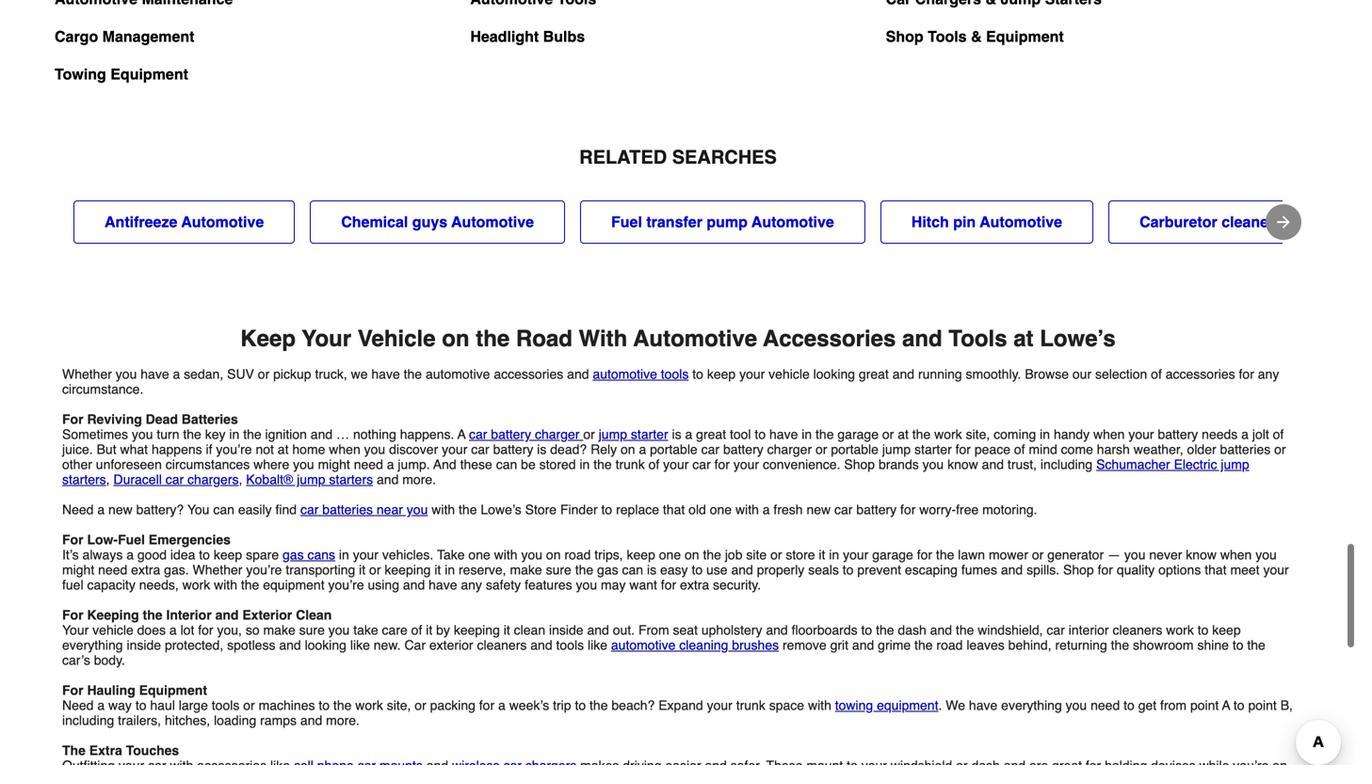Task type: vqa. For each thing, say whether or not it's contained in the screenshot.
plus icon to the middle
no



Task type: locate. For each thing, give the bounding box(es) containing it.
including inside is a great tool to have in the garage or at the work site, coming in handy when your battery needs a jolt of juice. but what happens if you're not at home when you discover your car battery is dead? rely on a portable car battery charger or portable jump starter for peace of mind come harsh weather, older batteries or other unforeseen circumstances where you might need a jump. and these can be stored in the trunk of your car for your convenience. shop brands you know and trust, including
[[1041, 457, 1093, 472]]

0 horizontal spatial equipment
[[263, 578, 325, 593]]

trunk
[[615, 457, 645, 472], [736, 698, 765, 713]]

more. down discover
[[402, 472, 436, 487]]

point right 'from'
[[1190, 698, 1219, 713]]

0 vertical spatial tools
[[928, 28, 967, 45]]

1 horizontal spatial batteries
[[1220, 442, 1271, 457]]

looking down accessories
[[813, 367, 855, 382]]

1 horizontal spatial equipment
[[877, 698, 938, 713]]

for inside for low-fuel emergencies it's always a good idea to keep spare gas cans
[[62, 533, 83, 548]]

and left …
[[311, 427, 333, 442]]

0 vertical spatial a
[[458, 427, 466, 442]]

know up free
[[947, 457, 978, 472]]

work down new. on the left of the page
[[355, 698, 383, 713]]

nothing
[[353, 427, 396, 442]]

work up "interior"
[[182, 578, 210, 593]]

1 vertical spatial a
[[1222, 698, 1230, 713]]

2 new from the left
[[807, 502, 831, 518]]

have inside the in your vehicles. take one with you on road trips, keep one on the job site or store it in your garage for the lawn mower or generator — you never know when you might need extra gas. whether you're transporting it or keeping it in reserve, make sure the gas can is easy to use and properly seals to prevent escaping fumes and spills. shop for quality options that meet your fuel capacity needs, work with the equipment you're using and have any safety features you may want for extra security.
[[429, 578, 457, 593]]

1 horizontal spatial a
[[1222, 698, 1230, 713]]

1 vertical spatial make
[[263, 623, 295, 638]]

whether
[[62, 367, 112, 382], [193, 563, 242, 578]]

does
[[137, 623, 166, 638]]

is left easy
[[647, 563, 656, 578]]

make right reserve, at the left bottom of the page
[[510, 563, 542, 578]]

car left tool
[[701, 442, 720, 457]]

tools
[[928, 28, 967, 45], [949, 326, 1007, 352]]

0 horizontal spatial starters
[[62, 472, 106, 487]]

everything inside for keeping the interior and exterior clean your vehicle does a lot for you, so make sure you take care of it by keeping it clean inside and out. from seat upholstery and floorboards to the dash and the windshield, car interior cleaners work to keep everything inside protected, spotless and looking like new. car exterior cleaners and tools like
[[62, 638, 123, 653]]

1 vertical spatial shop
[[844, 457, 875, 472]]

. we have everything you need to get from point a to point b, including trailers, hitches, loading ramps and more.
[[62, 698, 1293, 728]]

remove grit and grime the road leaves behind, returning the showroom shine to the car's body.
[[62, 638, 1265, 668]]

free
[[956, 502, 979, 518]]

work inside for keeping the interior and exterior clean your vehicle does a lot for you, so make sure you take care of it by keeping it clean inside and out. from seat upholstery and floorboards to the dash and the windshield, car interior cleaners work to keep everything inside protected, spotless and looking like new. car exterior cleaners and tools like
[[1166, 623, 1194, 638]]

1 vertical spatial batteries
[[322, 502, 373, 518]]

2 point from the left
[[1248, 698, 1277, 713]]

a up these
[[458, 427, 466, 442]]

equipment up hitches,
[[139, 683, 207, 698]]

0 horizontal spatial road
[[564, 548, 591, 563]]

car right fresh
[[834, 502, 853, 518]]

kobalt®
[[246, 472, 293, 487]]

equipment
[[986, 28, 1064, 45], [110, 66, 188, 83], [139, 683, 207, 698]]

fuel left transfer
[[611, 213, 642, 231]]

looking down clean
[[305, 638, 347, 653]]

, left kobalt®
[[239, 472, 242, 487]]

idea
[[170, 548, 195, 563]]

everything down 'behind,'
[[1001, 698, 1062, 713]]

0 vertical spatial looking
[[813, 367, 855, 382]]

1 for from the top
[[62, 412, 83, 427]]

0 vertical spatial any
[[1258, 367, 1279, 382]]

car down happens
[[165, 472, 184, 487]]

reserve,
[[459, 563, 506, 578]]

your up using
[[353, 548, 379, 563]]

1 vertical spatial keeping
[[454, 623, 500, 638]]

for inside the for reviving dead batteries sometimes you turn the key in the ignition and … nothing happens. a car battery charger or jump starter
[[62, 412, 83, 427]]

0 horizontal spatial keeping
[[385, 563, 431, 578]]

accessories down road on the top of the page
[[494, 367, 563, 382]]

4 for from the top
[[62, 683, 83, 698]]

lot
[[180, 623, 194, 638]]

a left fresh
[[763, 502, 770, 518]]

0 vertical spatial tools
[[661, 367, 689, 382]]

1 vertical spatial trunk
[[736, 698, 765, 713]]

1 vertical spatial site,
[[387, 698, 411, 713]]

when right the home
[[329, 442, 360, 457]]

is up schumacher electric jump starters link
[[672, 427, 681, 442]]

0 vertical spatial equipment
[[263, 578, 325, 593]]

looking inside the to keep your vehicle looking great and running smoothly. browse our selection of accessories for any circumstance.
[[813, 367, 855, 382]]

in left rely
[[580, 457, 590, 472]]

0 vertical spatial that
[[663, 502, 685, 518]]

at right not
[[278, 442, 289, 457]]

1 vertical spatial vehicle
[[92, 623, 133, 638]]

keep inside the in your vehicles. take one with you on road trips, keep one on the job site or store it in your garage for the lawn mower or generator — you never know when you might need extra gas. whether you're transporting it or keeping it in reserve, make sure the gas can is easy to use and properly seals to prevent escaping fumes and spills. shop for quality options that meet your fuel capacity needs, work with the equipment you're using and have any safety features you may want for extra security.
[[627, 548, 655, 563]]

2 starters from the left
[[329, 472, 373, 487]]

shop inside the in your vehicles. take one with you on road trips, keep one on the job site or store it in your garage for the lawn mower or generator — you never know when you might need extra gas. whether you're transporting it or keeping it in reserve, make sure the gas can is easy to use and properly seals to prevent escaping fumes and spills. shop for quality options that meet your fuel capacity needs, work with the equipment you're using and have any safety features you may want for extra security.
[[1063, 563, 1094, 578]]

so
[[246, 623, 260, 638]]

charger up stored
[[535, 427, 580, 442]]

old
[[689, 502, 706, 518]]

1 horizontal spatial inside
[[549, 623, 583, 638]]

you inside . we have everything you need to get from point a to point b, including trailers, hitches, loading ramps and more.
[[1066, 698, 1087, 713]]

0 horizontal spatial great
[[696, 427, 726, 442]]

charger inside the for reviving dead batteries sometimes you turn the key in the ignition and … nothing happens. a car battery charger or jump starter
[[535, 427, 580, 442]]

more.
[[402, 472, 436, 487], [326, 713, 360, 728]]

more. right machines
[[326, 713, 360, 728]]

properly
[[757, 563, 804, 578]]

to right tool
[[755, 427, 766, 442]]

gas.
[[164, 563, 189, 578]]

accessories for automotive
[[494, 367, 563, 382]]

automotive inside fuel transfer pump automotive link
[[752, 213, 834, 231]]

1 vertical spatial fuel
[[118, 533, 145, 548]]

0 horizontal spatial that
[[663, 502, 685, 518]]

trips,
[[594, 548, 623, 563]]

0 horizontal spatial inside
[[127, 638, 161, 653]]

1 vertical spatial great
[[696, 427, 726, 442]]

juice.
[[62, 442, 93, 457]]

0 vertical spatial batteries
[[1220, 442, 1271, 457]]

shop
[[886, 28, 923, 45], [844, 457, 875, 472], [1063, 563, 1094, 578]]

always
[[82, 548, 123, 563]]

unforeseen
[[96, 457, 162, 472]]

0 horizontal spatial make
[[263, 623, 295, 638]]

0 vertical spatial know
[[947, 457, 978, 472]]

tools up "smoothly."
[[949, 326, 1007, 352]]

starters inside schumacher electric jump starters
[[62, 472, 106, 487]]

1 horizontal spatial can
[[496, 457, 517, 472]]

0 vertical spatial shop
[[886, 28, 923, 45]]

your right seals
[[843, 548, 869, 563]]

1 like from the left
[[350, 638, 370, 653]]

1 horizontal spatial trunk
[[736, 698, 765, 713]]

automotive right "pump"
[[752, 213, 834, 231]]

the left the job
[[703, 548, 721, 563]]

everything down keeping
[[62, 638, 123, 653]]

touches
[[126, 744, 179, 759]]

charger
[[535, 427, 580, 442], [767, 442, 812, 457]]

1 horizontal spatial like
[[588, 638, 607, 653]]

your right discover
[[442, 442, 467, 457]]

1 horizontal spatial need
[[354, 457, 383, 472]]

automotive
[[181, 213, 264, 231], [451, 213, 534, 231], [752, 213, 834, 231], [980, 213, 1062, 231], [1278, 213, 1356, 231], [633, 326, 757, 352]]

0 vertical spatial great
[[859, 367, 889, 382]]

2 accessories from the left
[[1166, 367, 1235, 382]]

tools inside for hauling equipment need a way to haul large tools or machines to the work site, or packing for a week's trip to the beach? expand your trunk space with towing equipment
[[212, 698, 240, 713]]

0 horizontal spatial shop
[[844, 457, 875, 472]]

a inside . we have everything you need to get from point a to point b, including trailers, hitches, loading ramps and more.
[[1222, 698, 1230, 713]]

in right key
[[229, 427, 239, 442]]

1 portable from the left
[[650, 442, 698, 457]]

remove
[[783, 638, 827, 653]]

can inside the in your vehicles. take one with you on road trips, keep one on the job site or store it in your garage for the lawn mower or generator — you never know when you might need extra gas. whether you're transporting it or keeping it in reserve, make sure the gas can is easy to use and properly seals to prevent escaping fumes and spills. shop for quality options that meet your fuel capacity needs, work with the equipment you're using and have any safety features you may want for extra security.
[[622, 563, 643, 578]]

0 vertical spatial garage
[[838, 427, 879, 442]]

0 vertical spatial fuel
[[611, 213, 642, 231]]

—
[[1107, 548, 1121, 563]]

with inside for hauling equipment need a way to haul large tools or machines to the work site, or packing for a week's trip to the beach? expand your trunk space with towing equipment
[[808, 698, 831, 713]]

for inside for hauling equipment need a way to haul large tools or machines to the work site, or packing for a week's trip to the beach? expand your trunk space with towing equipment
[[62, 683, 83, 698]]

need down low-
[[98, 563, 127, 578]]

fresh
[[774, 502, 803, 518]]

gas
[[283, 548, 304, 563], [597, 563, 618, 578]]

gas left cans
[[283, 548, 304, 563]]

sedan,
[[184, 367, 223, 382]]

0 vertical spatial whether
[[62, 367, 112, 382]]

and left trust,
[[982, 457, 1004, 472]]

1 vertical spatial equipment
[[877, 698, 938, 713]]

work inside is a great tool to have in the garage or at the work site, coming in handy when your battery needs a jolt of juice. but what happens if you're not at home when you discover your car battery is dead? rely on a portable car battery charger or portable jump starter for peace of mind come harsh weather, older batteries or other unforeseen circumstances where you might need a jump. and these can be stored in the trunk of your car for your convenience. shop brands you know and trust, including
[[934, 427, 962, 442]]

great left tool
[[696, 427, 726, 442]]

tools right large
[[212, 698, 240, 713]]

that left meet
[[1205, 563, 1227, 578]]

0 vertical spatial need
[[354, 457, 383, 472]]

, left duracell
[[106, 472, 110, 487]]

towing
[[55, 66, 106, 83]]

1 vertical spatial need
[[62, 698, 94, 713]]

0 vertical spatial need
[[62, 502, 94, 518]]

can inside is a great tool to have in the garage or at the work site, coming in handy when your battery needs a jolt of juice. but what happens if you're not at home when you discover your car battery is dead? rely on a portable car battery charger or portable jump starter for peace of mind come harsh weather, older batteries or other unforeseen circumstances where you might need a jump. and these can be stored in the trunk of your car for your convenience. shop brands you know and trust, including
[[496, 457, 517, 472]]

0 vertical spatial trunk
[[615, 457, 645, 472]]

0 horizontal spatial a
[[458, 427, 466, 442]]

1 horizontal spatial whether
[[193, 563, 242, 578]]

make
[[510, 563, 542, 578], [263, 623, 295, 638]]

when right options
[[1220, 548, 1252, 563]]

garage inside is a great tool to have in the garage or at the work site, coming in handy when your battery needs a jolt of juice. but what happens if you're not at home when you discover your car battery is dead? rely on a portable car battery charger or portable jump starter for peace of mind come harsh weather, older batteries or other unforeseen circumstances where you might need a jump. and these can be stored in the trunk of your car for your convenience. shop brands you know and trust, including
[[838, 427, 879, 442]]

keeping inside for keeping the interior and exterior clean your vehicle does a lot for you, so make sure you take care of it by keeping it clean inside and out. from seat upholstery and floorboards to the dash and the windshield, car interior cleaners work to keep everything inside protected, spotless and looking like new. car exterior cleaners and tools like
[[454, 623, 500, 638]]

automotive inside antifreeze automotive link
[[181, 213, 264, 231]]

looking
[[813, 367, 855, 382], [305, 638, 347, 653]]

1 horizontal spatial great
[[859, 367, 889, 382]]

your inside for keeping the interior and exterior clean your vehicle does a lot for you, so make sure you take care of it by keeping it clean inside and out. from seat upholstery and floorboards to the dash and the windshield, car interior cleaners work to keep everything inside protected, spotless and looking like new. car exterior cleaners and tools like
[[62, 623, 89, 638]]

of right care
[[411, 623, 422, 638]]

shop left brands
[[844, 457, 875, 472]]

hitch pin automotive
[[911, 213, 1062, 231]]

for inside for keeping the interior and exterior clean your vehicle does a lot for you, so make sure you take care of it by keeping it clean inside and out. from seat upholstery and floorboards to the dash and the windshield, car interior cleaners work to keep everything inside protected, spotless and looking like new. car exterior cleaners and tools like
[[62, 608, 83, 623]]

reviving
[[87, 412, 142, 427]]

escaping
[[905, 563, 958, 578]]

automotive right cleaner in the right of the page
[[1278, 213, 1356, 231]]

jump inside is a great tool to have in the garage or at the work site, coming in handy when your battery needs a jolt of juice. but what happens if you're not at home when you discover your car battery is dead? rely on a portable car battery charger or portable jump starter for peace of mind come harsh weather, older batteries or other unforeseen circumstances where you might need a jump. and these can be stored in the trunk of your car for your convenience. shop brands you know and trust, including
[[882, 442, 911, 457]]

1 horizontal spatial is
[[647, 563, 656, 578]]

your right meet
[[1263, 563, 1289, 578]]

generator
[[1047, 548, 1104, 563]]

you're inside is a great tool to have in the garage or at the work site, coming in handy when your battery needs a jolt of juice. but what happens if you're not at home when you discover your car battery is dead? rely on a portable car battery charger or portable jump starter for peace of mind come harsh weather, older batteries or other unforeseen circumstances where you might need a jump. and these can be stored in the trunk of your car for your convenience. shop brands you know and trust, including
[[216, 442, 252, 457]]

1 vertical spatial including
[[62, 713, 114, 728]]

1 horizontal spatial any
[[1258, 367, 1279, 382]]

you down returning
[[1066, 698, 1087, 713]]

keep
[[707, 367, 736, 382], [214, 548, 242, 563], [627, 548, 655, 563], [1212, 623, 1241, 638]]

0 vertical spatial keeping
[[385, 563, 431, 578]]

starter
[[631, 427, 668, 442], [914, 442, 952, 457]]

1 vertical spatial garage
[[872, 548, 913, 563]]

take
[[437, 548, 465, 563]]

1 accessories from the left
[[494, 367, 563, 382]]

site, inside for hauling equipment need a way to haul large tools or machines to the work site, or packing for a week's trip to the beach? expand your trunk space with towing equipment
[[387, 698, 411, 713]]

beach?
[[612, 698, 655, 713]]

0 horizontal spatial ,
[[106, 472, 110, 487]]

keep
[[240, 326, 296, 352]]

one right 'old'
[[710, 502, 732, 518]]

garage
[[838, 427, 879, 442], [872, 548, 913, 563]]

1 horizontal spatial know
[[1186, 548, 1217, 563]]

from
[[1160, 698, 1187, 713]]

security.
[[713, 578, 761, 593]]

portable
[[650, 442, 698, 457], [831, 442, 879, 457]]

2 portable from the left
[[831, 442, 879, 457]]

lowe's
[[1040, 326, 1116, 352], [481, 502, 521, 518]]

convenience.
[[763, 457, 840, 472]]

1 horizontal spatial might
[[318, 457, 350, 472]]

the left road on the top of the page
[[476, 326, 510, 352]]

make inside the in your vehicles. take one with you on road trips, keep one on the job site or store it in your garage for the lawn mower or generator — you never know when you might need extra gas. whether you're transporting it or keeping it in reserve, make sure the gas can is easy to use and properly seals to prevent escaping fumes and spills. shop for quality options that meet your fuel capacity needs, work with the equipment you're using and have any safety features you may want for extra security.
[[510, 563, 542, 578]]

or right suv
[[258, 367, 270, 382]]

towing equipment link
[[835, 698, 938, 713]]

want
[[629, 578, 657, 593]]

jump starter link
[[599, 427, 668, 442]]

site, left packing
[[387, 698, 411, 713]]

1 horizontal spatial charger
[[767, 442, 812, 457]]

0 vertical spatial lowe's
[[1040, 326, 1116, 352]]

or inside the for reviving dead batteries sometimes you turn the key in the ignition and … nothing happens. a car battery charger or jump starter
[[583, 427, 595, 442]]

0 vertical spatial your
[[302, 326, 351, 352]]

keep inside the to keep your vehicle looking great and running smoothly. browse our selection of accessories for any circumstance.
[[707, 367, 736, 382]]

of right selection
[[1151, 367, 1162, 382]]

to right idea at bottom left
[[199, 548, 210, 563]]

1 starters from the left
[[62, 472, 106, 487]]

the extra touches
[[62, 744, 179, 759]]

accessories inside the to keep your vehicle looking great and running smoothly. browse our selection of accessories for any circumstance.
[[1166, 367, 1235, 382]]

work left shine
[[1166, 623, 1194, 638]]

towing
[[835, 698, 873, 713]]

coming
[[994, 427, 1036, 442]]

ramps
[[260, 713, 297, 728]]

like left new. on the left of the page
[[350, 638, 370, 653]]

0 horizontal spatial starter
[[631, 427, 668, 442]]

it left 'by'
[[426, 623, 432, 638]]

1 horizontal spatial starters
[[329, 472, 373, 487]]

of down jump starter link
[[648, 457, 659, 472]]

1 vertical spatial lowe's
[[481, 502, 521, 518]]

leaves
[[966, 638, 1005, 653]]

vehicle
[[769, 367, 810, 382], [92, 623, 133, 638]]

to inside for low-fuel emergencies it's always a good idea to keep spare gas cans
[[199, 548, 210, 563]]

0 horizontal spatial your
[[62, 623, 89, 638]]

accessories up "needs"
[[1166, 367, 1235, 382]]

1 vertical spatial everything
[[1001, 698, 1062, 713]]

equipment
[[263, 578, 325, 593], [877, 698, 938, 713]]

portable left brands
[[831, 442, 879, 457]]

for for for low-fuel emergencies it's always a good idea to keep spare gas cans
[[62, 533, 83, 548]]

2 horizontal spatial can
[[622, 563, 643, 578]]

2 horizontal spatial when
[[1220, 548, 1252, 563]]

3 for from the top
[[62, 608, 83, 623]]

stored
[[539, 457, 576, 472]]

have inside . we have everything you need to get from point a to point b, including trailers, hitches, loading ramps and more.
[[969, 698, 998, 713]]

trunk down jump starter link
[[615, 457, 645, 472]]

tools inside for keeping the interior and exterior clean your vehicle does a lot for you, so make sure you take care of it by keeping it clean inside and out. from seat upholstery and floorboards to the dash and the windshield, car interior cleaners work to keep everything inside protected, spotless and looking like new. car exterior cleaners and tools like
[[556, 638, 584, 653]]

interior
[[1069, 623, 1109, 638]]

to inside the to keep your vehicle looking great and running smoothly. browse our selection of accessories for any circumstance.
[[692, 367, 703, 382]]

1 need from the top
[[62, 502, 94, 518]]

body.
[[94, 653, 125, 668]]

interior
[[166, 608, 212, 623]]

0 horizontal spatial looking
[[305, 638, 347, 653]]

2 need from the top
[[62, 698, 94, 713]]

with right space
[[808, 698, 831, 713]]

your
[[302, 326, 351, 352], [62, 623, 89, 638]]

not
[[256, 442, 274, 457]]

chemical
[[341, 213, 408, 231]]

1 horizontal spatial that
[[1205, 563, 1227, 578]]

everything inside . we have everything you need to get from point a to point b, including trailers, hitches, loading ramps and more.
[[1001, 698, 1062, 713]]

1 horizontal spatial starter
[[914, 442, 952, 457]]

or
[[258, 367, 270, 382], [583, 427, 595, 442], [882, 427, 894, 442], [815, 442, 827, 457], [1274, 442, 1286, 457], [770, 548, 782, 563], [1032, 548, 1044, 563], [369, 563, 381, 578], [243, 698, 255, 713], [415, 698, 426, 713]]

circumstance.
[[62, 382, 143, 397]]

it left using
[[359, 563, 366, 578]]

0 horizontal spatial tools
[[212, 698, 240, 713]]

2 for from the top
[[62, 533, 83, 548]]

1 horizontal spatial portable
[[831, 442, 879, 457]]

accessories for of
[[1166, 367, 1235, 382]]

0 horizontal spatial trunk
[[615, 457, 645, 472]]

2 vertical spatial can
[[622, 563, 643, 578]]

starter left peace
[[914, 442, 952, 457]]

low-
[[87, 533, 118, 548]]

for keeping the interior and exterior clean your vehicle does a lot for you, so make sure you take care of it by keeping it clean inside and out. from seat upholstery and floorboards to the dash and the windshield, car interior cleaners work to keep everything inside protected, spotless and looking like new. car exterior cleaners and tools like
[[62, 608, 1241, 653]]

upholstery
[[701, 623, 762, 638]]

0 vertical spatial can
[[496, 457, 517, 472]]

that inside the in your vehicles. take one with you on road trips, keep one on the job site or store it in your garage for the lawn mower or generator — you never know when you might need extra gas. whether you're transporting it or keeping it in reserve, make sure the gas can is easy to use and properly seals to prevent escaping fumes and spills. shop for quality options that meet your fuel capacity needs, work with the equipment you're using and have any safety features you may want for extra security.
[[1205, 563, 1227, 578]]

0 horizontal spatial everything
[[62, 638, 123, 653]]

site
[[746, 548, 767, 563]]

for for for hauling equipment need a way to haul large tools or machines to the work site, or packing for a week's trip to the beach? expand your trunk space with towing equipment
[[62, 683, 83, 698]]

equipment inside for hauling equipment need a way to haul large tools or machines to the work site, or packing for a week's trip to the beach? expand your trunk space with towing equipment
[[877, 698, 938, 713]]

or left jump starter link
[[583, 427, 595, 442]]

is
[[672, 427, 681, 442], [537, 442, 547, 457], [647, 563, 656, 578]]

brushes
[[732, 638, 779, 653]]

and down features
[[530, 638, 552, 653]]

0 horizontal spatial any
[[461, 578, 482, 593]]

quality
[[1117, 563, 1155, 578]]

whether up reviving on the bottom left of page
[[62, 367, 112, 382]]

any left safety
[[461, 578, 482, 593]]

inside right clean
[[549, 623, 583, 638]]

emergencies
[[149, 533, 231, 548]]

need
[[354, 457, 383, 472], [98, 563, 127, 578], [1091, 698, 1120, 713]]

1 vertical spatial whether
[[193, 563, 242, 578]]

tools left &
[[928, 28, 967, 45]]

the down these
[[459, 502, 477, 518]]

0 horizontal spatial fuel
[[118, 533, 145, 548]]

portable up 'old'
[[650, 442, 698, 457]]

great
[[859, 367, 889, 382], [696, 427, 726, 442]]

site, left coming
[[966, 427, 990, 442]]

automotive
[[426, 367, 490, 382], [593, 367, 657, 382], [611, 638, 676, 653]]

including up the
[[62, 713, 114, 728]]

1 horizontal spatial sure
[[546, 563, 571, 578]]

keep your vehicle on the road with automotive accessories and tools at lowe's
[[240, 326, 1116, 352]]

0 vertical spatial more.
[[402, 472, 436, 487]]

to inside remove grit and grime the road leaves behind, returning the showroom shine to the car's body.
[[1232, 638, 1244, 653]]

know right never
[[1186, 548, 1217, 563]]

duracell
[[113, 472, 162, 487]]

1 horizontal spatial make
[[510, 563, 542, 578]]

0 horizontal spatial whether
[[62, 367, 112, 382]]

starters down juice.
[[62, 472, 106, 487]]

the up brands
[[912, 427, 931, 442]]

of
[[1151, 367, 1162, 382], [1273, 427, 1284, 442], [1014, 442, 1025, 457], [648, 457, 659, 472], [411, 623, 422, 638]]

0 horizontal spatial lowe's
[[481, 502, 521, 518]]

automotive tools link
[[593, 367, 689, 382]]

and inside . we have everything you need to get from point a to point b, including trailers, hitches, loading ramps and more.
[[300, 713, 322, 728]]

is inside the in your vehicles. take one with you on road trips, keep one on the job site or store it in your garage for the lawn mower or generator — you never know when you might need extra gas. whether you're transporting it or keeping it in reserve, make sure the gas can is easy to use and properly seals to prevent escaping fumes and spills. shop for quality options that meet your fuel capacity needs, work with the equipment you're using and have any safety features you may want for extra security.
[[647, 563, 656, 578]]

you right …
[[364, 442, 385, 457]]

2 horizontal spatial tools
[[661, 367, 689, 382]]

1 horizontal spatial new
[[807, 502, 831, 518]]

cargo management
[[55, 28, 194, 45]]

for inside for keeping the interior and exterior clean your vehicle does a lot for you, so make sure you take care of it by keeping it clean inside and out. from seat upholstery and floorboards to the dash and the windshield, car interior cleaners work to keep everything inside protected, spotless and looking like new. car exterior cleaners and tools like
[[198, 623, 213, 638]]

on up features
[[546, 548, 561, 563]]

extra left gas.
[[131, 563, 160, 578]]

1 vertical spatial might
[[62, 563, 94, 578]]

arrow right image
[[1274, 213, 1293, 232]]

way
[[108, 698, 132, 713]]

might
[[318, 457, 350, 472], [62, 563, 94, 578]]

when inside the in your vehicles. take one with you on road trips, keep one on the job site or store it in your garage for the lawn mower or generator — you never know when you might need extra gas. whether you're transporting it or keeping it in reserve, make sure the gas can is easy to use and properly seals to prevent escaping fumes and spills. shop for quality options that meet your fuel capacity needs, work with the equipment you're using and have any safety features you may want for extra security.
[[1220, 548, 1252, 563]]

to right grit
[[861, 623, 872, 638]]

1 horizontal spatial including
[[1041, 457, 1093, 472]]

…
[[336, 427, 349, 442]]

1 horizontal spatial accessories
[[1166, 367, 1235, 382]]

road
[[516, 326, 572, 352]]

accessories
[[494, 367, 563, 382], [1166, 367, 1235, 382]]

great inside the to keep your vehicle looking great and running smoothly. browse our selection of accessories for any circumstance.
[[859, 367, 889, 382]]



Task type: describe. For each thing, give the bounding box(es) containing it.
on inside is a great tool to have in the garage or at the work site, coming in handy when your battery needs a jolt of juice. but what happens if you're not at home when you discover your car battery is dead? rely on a portable car battery charger or portable jump starter for peace of mind come harsh weather, older batteries or other unforeseen circumstances where you might need a jump. and these can be stored in the trunk of your car for your convenience. shop brands you know and trust, including
[[621, 442, 635, 457]]

battery inside the for reviving dead batteries sometimes you turn the key in the ignition and … nothing happens. a car battery charger or jump starter
[[491, 427, 531, 442]]

the left if
[[183, 427, 201, 442]]

shop inside is a great tool to have in the garage or at the work site, coming in handy when your battery needs a jolt of juice. but what happens if you're not at home when you discover your car battery is dead? rely on a portable car battery charger or portable jump starter for peace of mind come harsh weather, older batteries or other unforeseen circumstances where you might need a jump. and these can be stored in the trunk of your car for your convenience. shop brands you know and trust, including
[[844, 457, 875, 472]]

shop tools & equipment
[[886, 28, 1064, 45]]

to left the b,
[[1234, 698, 1245, 713]]

searches
[[672, 147, 777, 168]]

related
[[579, 147, 667, 168]]

need inside the in your vehicles. take one with you on road trips, keep one on the job site or store it in your garage for the lawn mower or generator — you never know when you might need extra gas. whether you're transporting it or keeping it in reserve, make sure the gas can is easy to use and properly seals to prevent escaping fumes and spills. shop for quality options that meet your fuel capacity needs, work with the equipment you're using and have any safety features you may want for extra security.
[[98, 563, 127, 578]]

.
[[938, 698, 942, 713]]

home
[[292, 442, 325, 457]]

carburetor cleaner automotive link
[[1108, 201, 1356, 244]]

pump
[[707, 213, 748, 231]]

mower
[[989, 548, 1028, 563]]

in left reserve, at the left bottom of the page
[[445, 563, 455, 578]]

and left spills.
[[1001, 563, 1023, 578]]

equipment inside the in your vehicles. take one with you on road trips, keep one on the job site or store it in your garage for the lawn mower or generator — you never know when you might need extra gas. whether you're transporting it or keeping it in reserve, make sure the gas can is easy to use and properly seals to prevent escaping fumes and spills. shop for quality options that meet your fuel capacity needs, work with the equipment you're using and have any safety features you may want for extra security.
[[263, 578, 325, 593]]

the down spare
[[241, 578, 259, 593]]

or right jolt on the right bottom of page
[[1274, 442, 1286, 457]]

spare
[[246, 548, 279, 563]]

older
[[1187, 442, 1216, 457]]

space
[[769, 698, 804, 713]]

to inside is a great tool to have in the garage or at the work site, coming in handy when your battery needs a jolt of juice. but what happens if you're not at home when you discover your car battery is dead? rely on a portable car battery charger or portable jump starter for peace of mind come harsh weather, older batteries or other unforeseen circumstances where you might need a jump. and these can be stored in the trunk of your car for your convenience. shop brands you know and trust, including
[[755, 427, 766, 442]]

a inside the for reviving dead batteries sometimes you turn the key in the ignition and … nothing happens. a car battery charger or jump starter
[[458, 427, 466, 442]]

a up low-
[[97, 502, 105, 518]]

it left clean
[[504, 623, 510, 638]]

dead?
[[550, 442, 587, 457]]

towing equipment
[[55, 66, 188, 83]]

safety
[[486, 578, 521, 593]]

the right dead?
[[593, 457, 612, 472]]

sure inside for keeping the interior and exterior clean your vehicle does a lot for you, so make sure you take care of it by keeping it clean inside and out. from seat upholstery and floorboards to the dash and the windshield, car interior cleaners work to keep everything inside protected, spotless and looking like new. car exterior cleaners and tools like
[[299, 623, 325, 638]]

for low-fuel emergencies it's always a good idea to keep spare gas cans
[[62, 533, 335, 563]]

keeping
[[87, 608, 139, 623]]

jump inside the for reviving dead batteries sometimes you turn the key in the ignition and … nothing happens. a car battery charger or jump starter
[[599, 427, 627, 442]]

you inside for keeping the interior and exterior clean your vehicle does a lot for you, so make sure you take care of it by keeping it clean inside and out. from seat upholstery and floorboards to the dash and the windshield, car interior cleaners work to keep everything inside protected, spotless and looking like new. car exterior cleaners and tools like
[[328, 623, 350, 638]]

you inside the for reviving dead batteries sometimes you turn the key in the ignition and … nothing happens. a car battery charger or jump starter
[[132, 427, 153, 442]]

in inside the for reviving dead batteries sometimes you turn the key in the ignition and … nothing happens. a car battery charger or jump starter
[[229, 427, 239, 442]]

for hauling equipment need a way to haul large tools or machines to the work site, or packing for a week's trip to the beach? expand your trunk space with towing equipment
[[62, 683, 938, 713]]

with left fresh
[[735, 502, 759, 518]]

any inside the to keep your vehicle looking great and running smoothly. browse our selection of accessories for any circumstance.
[[1258, 367, 1279, 382]]

whether inside the in your vehicles. take one with you on road trips, keep one on the job site or store it in your garage for the lawn mower or generator — you never know when you might need extra gas. whether you're transporting it or keeping it in reserve, make sure the gas can is easy to use and properly seals to prevent escaping fumes and spills. shop for quality options that meet your fuel capacity needs, work with the equipment you're using and have any safety features you may want for extra security.
[[193, 563, 242, 578]]

floorboards
[[792, 623, 858, 638]]

or left brands
[[815, 442, 827, 457]]

packing
[[430, 698, 475, 713]]

vehicle inside the to keep your vehicle looking great and running smoothly. browse our selection of accessories for any circumstance.
[[769, 367, 810, 382]]

road inside remove grit and grime the road leaves behind, returning the showroom shine to the car's body.
[[936, 638, 963, 653]]

great inside is a great tool to have in the garage or at the work site, coming in handy when your battery needs a jolt of juice. but what happens if you're not at home when you discover your car battery is dead? rely on a portable car battery charger or portable jump starter for peace of mind come harsh weather, older batteries or other unforeseen circumstances where you might need a jump. and these can be stored in the trunk of your car for your convenience. shop brands you know and trust, including
[[696, 427, 726, 442]]

a inside for low-fuel emergencies it's always a good idea to keep spare gas cans
[[126, 548, 134, 563]]

returning
[[1055, 638, 1107, 653]]

other
[[62, 457, 92, 472]]

finder
[[560, 502, 598, 518]]

store
[[525, 502, 557, 518]]

0 horizontal spatial extra
[[131, 563, 160, 578]]

key
[[205, 427, 226, 442]]

road inside the in your vehicles. take one with you on road trips, keep one on the job site or store it in your garage for the lawn mower or generator — you never know when you might need extra gas. whether you're transporting it or keeping it in reserve, make sure the gas can is easy to use and properly seals to prevent escaping fumes and spills. shop for quality options that meet your fuel capacity needs, work with the equipment you're using and have any safety features you may want for extra security.
[[564, 548, 591, 563]]

trunk inside for hauling equipment need a way to haul large tools or machines to the work site, or packing for a week's trip to the beach? expand your trunk space with towing equipment
[[736, 698, 765, 713]]

fuel inside fuel transfer pump automotive link
[[611, 213, 642, 231]]

0 horizontal spatial batteries
[[322, 502, 373, 518]]

running
[[918, 367, 962, 382]]

starter inside the for reviving dead batteries sometimes you turn the key in the ignition and … nothing happens. a car battery charger or jump starter
[[631, 427, 668, 442]]

schumacher electric jump starters
[[62, 457, 1249, 487]]

2 like from the left
[[588, 638, 607, 653]]

of left mind
[[1014, 442, 1025, 457]]

whether you have a sedan, suv or pickup truck, we have the automotive accessories and automotive tools
[[62, 367, 689, 382]]

you up reviving on the bottom left of page
[[116, 367, 137, 382]]

2 horizontal spatial one
[[710, 502, 732, 518]]

0 horizontal spatial is
[[537, 442, 547, 457]]

a left way
[[97, 698, 105, 713]]

equipment inside for hauling equipment need a way to haul large tools or machines to the work site, or packing for a week's trip to the beach? expand your trunk space with towing equipment
[[139, 683, 207, 698]]

to right trip
[[575, 698, 586, 713]]

the right interior
[[1111, 638, 1129, 653]]

a right rely
[[639, 442, 646, 457]]

by
[[436, 623, 450, 638]]

automotive inside hitch pin automotive link
[[980, 213, 1062, 231]]

you right options
[[1255, 548, 1277, 563]]

car
[[404, 638, 426, 653]]

you right where
[[293, 457, 314, 472]]

you up features
[[521, 548, 542, 563]]

the left lawn
[[936, 548, 954, 563]]

or up brands
[[882, 427, 894, 442]]

you're up exterior
[[246, 563, 282, 578]]

0 horizontal spatial when
[[329, 442, 360, 457]]

and left so
[[215, 608, 239, 623]]

car batteries near you link
[[300, 502, 428, 518]]

1 horizontal spatial your
[[302, 326, 351, 352]]

meet
[[1230, 563, 1260, 578]]

a inside for keeping the interior and exterior clean your vehicle does a lot for you, so make sure you take care of it by keeping it clean inside and out. from seat upholstery and floorboards to the dash and the windshield, car interior cleaners work to keep everything inside protected, spotless and looking like new. car exterior cleaners and tools like
[[169, 623, 177, 638]]

near
[[377, 502, 403, 518]]

car right and
[[471, 442, 489, 457]]

in right 'store'
[[829, 548, 839, 563]]

with up you, at the bottom left of the page
[[214, 578, 237, 593]]

any inside the in your vehicles. take one with you on road trips, keep one on the job site or store it in your garage for the lawn mower or generator — you never know when you might need extra gas. whether you're transporting it or keeping it in reserve, make sure the gas can is easy to use and properly seals to prevent escaping fumes and spills. shop for quality options that meet your fuel capacity needs, work with the equipment you're using and have any safety features you may want for extra security.
[[461, 578, 482, 593]]

vehicle inside for keeping the interior and exterior clean your vehicle does a lot for you, so make sure you take care of it by keeping it clean inside and out. from seat upholstery and floorboards to the dash and the windshield, car interior cleaners work to keep everything inside protected, spotless and looking like new. car exterior cleaners and tools like
[[92, 623, 133, 638]]

and right upholstery
[[766, 623, 788, 638]]

site, inside is a great tool to have in the garage or at the work site, coming in handy when your battery needs a jolt of juice. but what happens if you're not at home when you discover your car battery is dead? rely on a portable car battery charger or portable jump starter for peace of mind come harsh weather, older batteries or other unforeseen circumstances where you might need a jump. and these can be stored in the trunk of your car for your convenience. shop brands you know and trust, including
[[966, 427, 990, 442]]

rely
[[591, 442, 617, 457]]

brands
[[879, 457, 919, 472]]

towing equipment link
[[55, 61, 188, 99]]

of inside for keeping the interior and exterior clean your vehicle does a lot for you, so make sure you take care of it by keeping it clean inside and out. from seat upholstery and floorboards to the dash and the windshield, car interior cleaners work to keep everything inside protected, spotless and looking like new. car exterior cleaners and tools like
[[411, 623, 422, 638]]

care
[[382, 623, 408, 638]]

you're left using
[[328, 578, 364, 593]]

the left beach?
[[590, 698, 608, 713]]

handy
[[1054, 427, 1090, 442]]

hitch pin automotive link
[[880, 201, 1093, 244]]

of inside the to keep your vehicle looking great and running smoothly. browse our selection of accessories for any circumstance.
[[1151, 367, 1162, 382]]

more. inside . we have everything you need to get from point a to point b, including trailers, hitches, loading ramps and more.
[[326, 713, 360, 728]]

0 vertical spatial equipment
[[986, 28, 1064, 45]]

automotive inside "chemical guys automotive" link
[[451, 213, 534, 231]]

the right machines
[[333, 698, 352, 713]]

where
[[253, 457, 289, 472]]

to right showroom
[[1198, 623, 1209, 638]]

and inside the for reviving dead batteries sometimes you turn the key in the ignition and … nothing happens. a car battery charger or jump starter
[[311, 427, 333, 442]]

guys
[[412, 213, 447, 231]]

capacity
[[87, 578, 135, 593]]

a up schumacher electric jump starters
[[685, 427, 692, 442]]

in up convenience.
[[802, 427, 812, 442]]

discover
[[389, 442, 438, 457]]

automotive up the to keep your vehicle looking great and running smoothly. browse our selection of accessories for any circumstance.
[[633, 326, 757, 352]]

you right brands
[[923, 457, 944, 472]]

keep inside for low-fuel emergencies it's always a good idea to keep spare gas cans
[[214, 548, 242, 563]]

sometimes
[[62, 427, 128, 442]]

clean
[[296, 608, 332, 623]]

hauling
[[87, 683, 135, 698]]

from
[[638, 623, 669, 638]]

the right shine
[[1247, 638, 1265, 653]]

a left the sedan,
[[173, 367, 180, 382]]

gas inside for low-fuel emergencies it's always a good idea to keep spare gas cans
[[283, 548, 304, 563]]

need inside is a great tool to have in the garage or at the work site, coming in handy when your battery needs a jolt of juice. but what happens if you're not at home when you discover your car battery is dead? rely on a portable car battery charger or portable jump starter for peace of mind come harsh weather, older batteries or other unforeseen circumstances where you might need a jump. and these can be stored in the trunk of your car for your convenience. shop brands you know and trust, including
[[354, 457, 383, 472]]

with
[[579, 326, 627, 352]]

work inside the in your vehicles. take one with you on road trips, keep one on the job site or store it in your garage for the lawn mower or generator — you never know when you might need extra gas. whether you're transporting it or keeping it in reserve, make sure the gas can is easy to use and properly seals to prevent escaping fumes and spills. shop for quality options that meet your fuel capacity needs, work with the equipment you're using and have any safety features you may want for extra security.
[[182, 578, 210, 593]]

and left out.
[[587, 623, 609, 638]]

your up 'old'
[[663, 457, 689, 472]]

looking inside for keeping the interior and exterior clean your vehicle does a lot for you, so make sure you take care of it by keeping it clean inside and out. from seat upholstery and floorboards to the dash and the windshield, car interior cleaners work to keep everything inside protected, spotless and looking like new. car exterior cleaners and tools like
[[305, 638, 347, 653]]

you right near
[[407, 502, 428, 518]]

antifreeze automotive link
[[73, 201, 295, 244]]

for for for reviving dead batteries sometimes you turn the key in the ignition and … nothing happens. a car battery charger or jump starter
[[62, 412, 83, 427]]

it right 'store'
[[819, 548, 825, 563]]

to right way
[[135, 698, 146, 713]]

charger inside is a great tool to have in the garage or at the work site, coming in handy when your battery needs a jolt of juice. but what happens if you're not at home when you discover your car battery is dead? rely on a portable car battery charger or portable jump starter for peace of mind come harsh weather, older batteries or other unforeseen circumstances where you might need a jump. and these can be stored in the trunk of your car for your convenience. shop brands you know and trust, including
[[767, 442, 812, 457]]

tool
[[730, 427, 751, 442]]

showroom
[[1133, 638, 1194, 653]]

and right using
[[403, 578, 425, 593]]

your inside the to keep your vehicle looking great and running smoothly. browse our selection of accessories for any circumstance.
[[739, 367, 765, 382]]

a left jump.
[[387, 457, 394, 472]]

your inside for hauling equipment need a way to haul large tools or machines to the work site, or packing for a week's trip to the beach? expand your trunk space with towing equipment
[[707, 698, 732, 713]]

1 vertical spatial tools
[[949, 326, 1007, 352]]

you left 'may'
[[576, 578, 597, 593]]

on left "use"
[[685, 548, 699, 563]]

you right —
[[1124, 548, 1146, 563]]

the left dash
[[876, 623, 894, 638]]

in right cans
[[339, 548, 349, 563]]

take
[[353, 623, 378, 638]]

in your vehicles. take one with you on road trips, keep one on the job site or store it in your garage for the lawn mower or generator — you never know when you might need extra gas. whether you're transporting it or keeping it in reserve, make sure the gas can is easy to use and properly seals to prevent escaping fumes and spills. shop for quality options that meet your fuel capacity needs, work with the equipment you're using and have any safety features you may want for extra security.
[[62, 548, 1289, 593]]

get
[[1138, 698, 1157, 713]]

might inside the in your vehicles. take one with you on road trips, keep one on the job site or store it in your garage for the lawn mower or generator — you never know when you might need extra gas. whether you're transporting it or keeping it in reserve, make sure the gas can is easy to use and properly seals to prevent escaping fumes and spills. shop for quality options that meet your fuel capacity needs, work with the equipment you're using and have any safety features you may want for extra security.
[[62, 563, 94, 578]]

including inside . we have everything you need to get from point a to point b, including trailers, hitches, loading ramps and more.
[[62, 713, 114, 728]]

or left packing
[[415, 698, 426, 713]]

car inside the for reviving dead batteries sometimes you turn the key in the ignition and … nothing happens. a car battery charger or jump starter
[[469, 427, 487, 442]]

need a new battery? you can easily find car batteries near you with the lowe's store finder to replace that old one with a fresh new car battery for worry-free motoring.
[[62, 502, 1037, 518]]

and up running
[[902, 326, 942, 352]]

to left get
[[1124, 698, 1135, 713]]

to left "use"
[[692, 563, 703, 578]]

b,
[[1280, 698, 1293, 713]]

jump inside schumacher electric jump starters
[[1221, 457, 1249, 472]]

batteries inside is a great tool to have in the garage or at the work site, coming in handy when your battery needs a jolt of juice. but what happens if you're not at home when you discover your car battery is dead? rely on a portable car battery charger or portable jump starter for peace of mind come harsh weather, older batteries or other unforeseen circumstances where you might need a jump. and these can be stored in the trunk of your car for your convenience. shop brands you know and trust, including
[[1220, 442, 1271, 457]]

a left week's
[[498, 698, 506, 713]]

work inside for hauling equipment need a way to haul large tools or machines to the work site, or packing for a week's trip to the beach? expand your trunk space with towing equipment
[[355, 698, 383, 713]]

vehicle
[[358, 326, 436, 352]]

replace
[[616, 502, 659, 518]]

with up safety
[[494, 548, 518, 563]]

store
[[786, 548, 815, 563]]

and inside is a great tool to have in the garage or at the work site, coming in handy when your battery needs a jolt of juice. but what happens if you're not at home when you discover your car battery is dead? rely on a portable car battery charger or portable jump starter for peace of mind come harsh weather, older batteries or other unforeseen circumstances where you might need a jump. and these can be stored in the trunk of your car for your convenience. shop brands you know and trust, including
[[982, 457, 1004, 472]]

1 horizontal spatial one
[[659, 548, 681, 563]]

gas inside the in your vehicles. take one with you on road trips, keep one on the job site or store it in your garage for the lawn mower or generator — you never know when you might need extra gas. whether you're transporting it or keeping it in reserve, make sure the gas can is easy to use and properly seals to prevent escaping fumes and spills. shop for quality options that meet your fuel capacity needs, work with the equipment you're using and have any safety features you may want for extra security.
[[597, 563, 618, 578]]

have inside is a great tool to have in the garage or at the work site, coming in handy when your battery needs a jolt of juice. but what happens if you're not at home when you discover your car battery is dead? rely on a portable car battery charger or portable jump starter for peace of mind come harsh weather, older batteries or other unforeseen circumstances where you might need a jump. and these can be stored in the trunk of your car for your convenience. shop brands you know and trust, including
[[769, 427, 798, 442]]

know inside is a great tool to have in the garage or at the work site, coming in handy when your battery needs a jolt of juice. but what happens if you're not at home when you discover your car battery is dead? rely on a portable car battery charger or portable jump starter for peace of mind come harsh weather, older batteries or other unforeseen circumstances where you might need a jump. and these can be stored in the trunk of your car for your convenience. shop brands you know and trust, including
[[947, 457, 978, 472]]

suv
[[227, 367, 254, 382]]

or left "ramps"
[[243, 698, 255, 713]]

0 horizontal spatial one
[[468, 548, 490, 563]]

schumacher
[[1096, 457, 1170, 472]]

or right mower
[[1032, 548, 1044, 563]]

1 vertical spatial equipment
[[110, 66, 188, 83]]

the left ignition
[[243, 427, 261, 442]]

the left windshield,
[[956, 623, 974, 638]]

the right the grime
[[914, 638, 933, 653]]

and up near
[[377, 472, 399, 487]]

and inside remove grit and grime the road leaves behind, returning the showroom shine to the car's body.
[[852, 638, 874, 653]]

cargo management link
[[55, 24, 194, 61]]

sure inside the in your vehicles. take one with you on road trips, keep one on the job site or store it in your garage for the lawn mower or generator — you never know when you might need extra gas. whether you're transporting it or keeping it in reserve, make sure the gas can is easy to use and properly seals to prevent escaping fumes and spills. shop for quality options that meet your fuel capacity needs, work with the equipment you're using and have any safety features you may want for extra security.
[[546, 563, 571, 578]]

your up schumacher
[[1128, 427, 1154, 442]]

bulbs
[[543, 28, 585, 45]]

know inside the in your vehicles. take one with you on road trips, keep one on the job site or store it in your garage for the lawn mower or generator — you never know when you might need extra gas. whether you're transporting it or keeping it in reserve, make sure the gas can is easy to use and properly seals to prevent escaping fumes and spills. shop for quality options that meet your fuel capacity needs, work with the equipment you're using and have any safety features you may want for extra security.
[[1186, 548, 1217, 563]]

make inside for keeping the interior and exterior clean your vehicle does a lot for you, so make sure you take care of it by keeping it clean inside and out. from seat upholstery and floorboards to the dash and the windshield, car interior cleaners work to keep everything inside protected, spotless and looking like new. car exterior cleaners and tools like
[[263, 623, 295, 638]]

for for for keeping the interior and exterior clean your vehicle does a lot for you, so make sure you take care of it by keeping it clean inside and out. from seat upholstery and floorboards to the dash and the windshield, car interior cleaners work to keep everything inside protected, spotless and looking like new. car exterior cleaners and tools like
[[62, 608, 83, 623]]

1 , from the left
[[106, 472, 110, 487]]

duracell car chargers link
[[113, 472, 239, 487]]

1 horizontal spatial extra
[[680, 578, 709, 593]]

harsh
[[1097, 442, 1130, 457]]

to right finder
[[601, 502, 612, 518]]

fuel inside for low-fuel emergencies it's always a good idea to keep spare gas cans
[[118, 533, 145, 548]]

the left the trips,
[[575, 563, 593, 578]]

starter inside is a great tool to have in the garage or at the work site, coming in handy when your battery needs a jolt of juice. but what happens if you're not at home when you discover your car battery is dead? rely on a portable car battery charger or portable jump starter for peace of mind come harsh weather, older batteries or other unforeseen circumstances where you might need a jump. and these can be stored in the trunk of your car for your convenience. shop brands you know and trust, including
[[914, 442, 952, 457]]

trailers,
[[118, 713, 161, 728]]

antifreeze
[[105, 213, 177, 231]]

happens.
[[400, 427, 454, 442]]

or left the vehicles.
[[369, 563, 381, 578]]

it right the vehicles.
[[434, 563, 441, 578]]

and down with
[[567, 367, 589, 382]]

2 horizontal spatial at
[[1013, 326, 1034, 352]]

and
[[433, 457, 456, 472]]

need inside for hauling equipment need a way to haul large tools or machines to the work site, or packing for a week's trip to the beach? expand your trunk space with towing equipment
[[62, 698, 94, 713]]

1 horizontal spatial cleaners
[[1113, 623, 1162, 638]]

batteries
[[182, 412, 238, 427]]

1 horizontal spatial shop
[[886, 28, 923, 45]]

1 horizontal spatial more.
[[402, 472, 436, 487]]

a left jolt on the right bottom of page
[[1241, 427, 1249, 442]]

1 horizontal spatial when
[[1093, 427, 1125, 442]]

behind,
[[1008, 638, 1052, 653]]

trip
[[553, 698, 571, 713]]

0 horizontal spatial can
[[213, 502, 234, 518]]

headlight bulbs link
[[470, 24, 585, 61]]

garage inside the in your vehicles. take one with you on road trips, keep one on the job site or store it in your garage for the lawn mower or generator — you never know when you might need extra gas. whether you're transporting it or keeping it in reserve, make sure the gas can is easy to use and properly seals to prevent escaping fumes and spills. shop for quality options that meet your fuel capacity needs, work with the equipment you're using and have any safety features you may want for extra security.
[[872, 548, 913, 563]]

1 new from the left
[[108, 502, 133, 518]]

to right seals
[[843, 563, 854, 578]]

0 horizontal spatial cleaners
[[477, 638, 527, 653]]

and right "use"
[[731, 563, 753, 578]]

for inside the to keep your vehicle looking great and running smoothly. browse our selection of accessories for any circumstance.
[[1239, 367, 1254, 382]]

car up 'old'
[[692, 457, 711, 472]]

or right site
[[770, 548, 782, 563]]

need inside . we have everything you need to get from point a to point b, including trailers, hitches, loading ramps and more.
[[1091, 698, 1120, 713]]

grit
[[830, 638, 848, 653]]

the up convenience.
[[816, 427, 834, 442]]

might inside is a great tool to have in the garage or at the work site, coming in handy when your battery needs a jolt of juice. but what happens if you're not at home when you discover your car battery is dead? rely on a portable car battery charger or portable jump starter for peace of mind come harsh weather, older batteries or other unforeseen circumstances where you might need a jump. and these can be stored in the trunk of your car for your convenience. shop brands you know and trust, including
[[318, 457, 350, 472]]

2 horizontal spatial is
[[672, 427, 681, 442]]

with down and
[[432, 502, 455, 518]]

the down needs,
[[143, 608, 163, 623]]

gas cans link
[[283, 548, 335, 563]]

jolt
[[1252, 427, 1269, 442]]

and right dash
[[930, 623, 952, 638]]

keep inside for keeping the interior and exterior clean your vehicle does a lot for you, so make sure you take care of it by keeping it clean inside and out. from seat upholstery and floorboards to the dash and the windshield, car interior cleaners work to keep everything inside protected, spotless and looking like new. car exterior cleaners and tools like
[[1212, 623, 1241, 638]]

of right jolt on the right bottom of page
[[1273, 427, 1284, 442]]

1 horizontal spatial at
[[898, 427, 909, 442]]

keeping inside the in your vehicles. take one with you on road trips, keep one on the job site or store it in your garage for the lawn mower or generator — you never know when you might need extra gas. whether you're transporting it or keeping it in reserve, make sure the gas can is easy to use and properly seals to prevent escaping fumes and spills. shop for quality options that meet your fuel capacity needs, work with the equipment you're using and have any safety features you may want for extra security.
[[385, 563, 431, 578]]

clean
[[514, 623, 545, 638]]

the down vehicle
[[404, 367, 422, 382]]

and down exterior
[[279, 638, 301, 653]]

grime
[[878, 638, 911, 653]]

shine
[[1197, 638, 1229, 653]]

your down tool
[[733, 457, 759, 472]]

headlight
[[470, 28, 539, 45]]

and inside the to keep your vehicle looking great and running smoothly. browse our selection of accessories for any circumstance.
[[892, 367, 914, 382]]

lawn
[[958, 548, 985, 563]]

0 horizontal spatial at
[[278, 442, 289, 457]]

transporting
[[286, 563, 355, 578]]

1 point from the left
[[1190, 698, 1219, 713]]

needs
[[1202, 427, 1238, 442]]

car inside for keeping the interior and exterior clean your vehicle does a lot for you, so make sure you take care of it by keeping it clean inside and out. from seat upholstery and floorboards to the dash and the windshield, car interior cleaners work to keep everything inside protected, spotless and looking like new. car exterior cleaners and tools like
[[1047, 623, 1065, 638]]

automotive inside carburetor cleaner automotive "link"
[[1278, 213, 1356, 231]]

2 , from the left
[[239, 472, 242, 487]]



